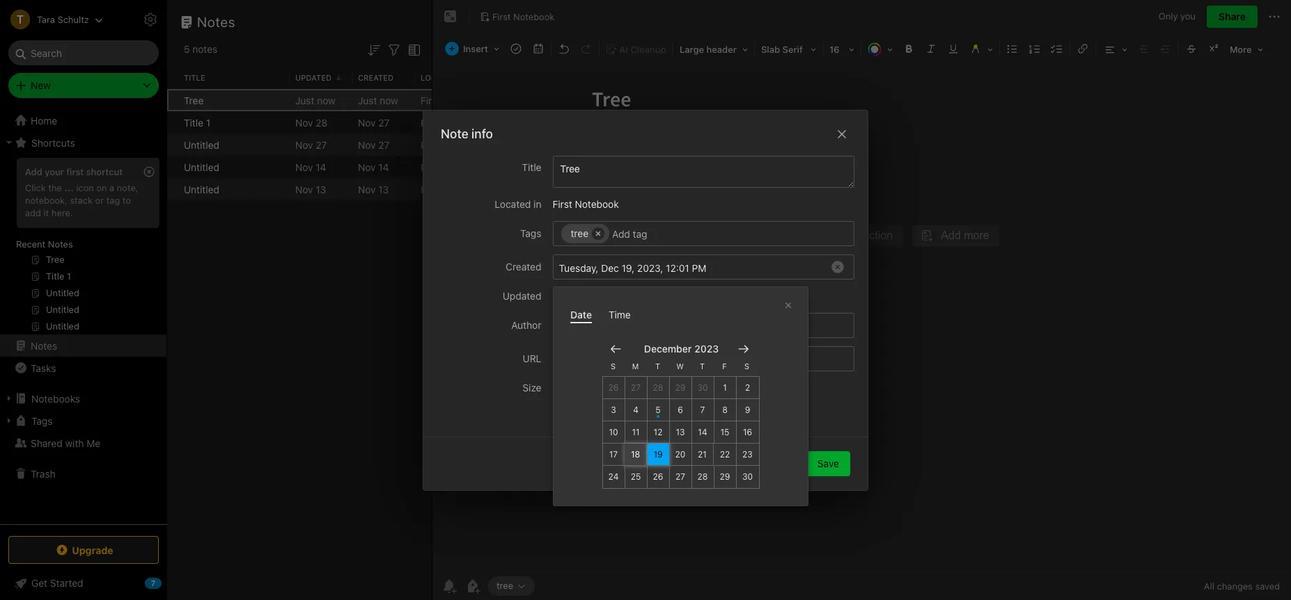 Task type: vqa. For each thing, say whether or not it's contained in the screenshot.


Task type: describe. For each thing, give the bounding box(es) containing it.
1 horizontal spatial 26
[[653, 472, 663, 483]]

1 vertical spatial notes
[[48, 239, 73, 250]]

highlight image
[[964, 39, 998, 58]]

tree containing home
[[0, 109, 167, 524]]

cancel
[[757, 458, 788, 470]]

1 inside button
[[723, 383, 727, 393]]

add
[[25, 207, 41, 219]]

3
[[611, 405, 616, 415]]

24
[[608, 472, 618, 483]]

- 0 words - 0 characters
[[553, 382, 662, 394]]

location
[[421, 73, 460, 82]]

15 button
[[714, 422, 736, 444]]

view note history button
[[553, 405, 630, 420]]

2 button
[[736, 377, 758, 399]]

2 s from the left
[[744, 362, 749, 371]]

0 vertical spatial tags
[[520, 227, 541, 239]]

note
[[577, 407, 597, 419]]

notebook for 14
[[443, 161, 487, 173]]

0 vertical spatial 28 button
[[647, 377, 669, 399]]

recent
[[16, 239, 45, 250]]

1 horizontal spatial updated
[[503, 290, 541, 302]]

home link
[[0, 109, 167, 132]]

2023 field
[[691, 342, 718, 357]]

Created field
[[553, 255, 854, 280]]

title for created
[[184, 73, 205, 82]]

first notebook for nov 27
[[421, 139, 487, 151]]

0 horizontal spatial 1
[[206, 117, 210, 128]]

located in
[[495, 198, 541, 210]]

history
[[600, 407, 630, 419]]

notebook for 27
[[443, 139, 487, 151]]

info
[[471, 126, 493, 141]]

me
[[87, 438, 100, 450]]

1 - from the left
[[553, 382, 557, 394]]

1 now from the left
[[317, 94, 336, 106]]

0 vertical spatial 26
[[608, 383, 618, 393]]

first notebook for nov 14
[[421, 161, 487, 173]]

25
[[630, 472, 641, 483]]

1 horizontal spatial 30
[[742, 472, 752, 483]]

tuesday, for tuesday, dec 19, 2023, 12:01 pm
[[559, 262, 599, 274]]

tuesday, dec 19, 2023, 12:01 pm button
[[559, 260, 848, 274]]

notes link
[[0, 335, 166, 357]]

1 vertical spatial 26 button
[[647, 466, 669, 489]]

tree for right the tree button
[[571, 227, 589, 239]]

shared with me link
[[0, 432, 166, 455]]

1 nov 14 from the left
[[295, 161, 326, 173]]

17 button
[[602, 444, 625, 466]]

settings image
[[142, 11, 159, 28]]

19 button
[[647, 444, 669, 466]]

1 button
[[714, 377, 736, 399]]

5 notes
[[184, 43, 217, 55]]

first for just now
[[421, 94, 440, 106]]

icon
[[76, 182, 94, 194]]

upgrade button
[[8, 537, 159, 565]]

dec for 19,
[[601, 262, 619, 274]]

19
[[653, 450, 662, 460]]

title for tags
[[522, 161, 541, 173]]

first notebook for nov 28
[[421, 117, 487, 128]]

0 horizontal spatial 13
[[316, 184, 326, 195]]

more image
[[1225, 39, 1268, 58]]

add a reminder image
[[441, 579, 458, 595]]

or
[[95, 195, 104, 206]]

11 button
[[625, 422, 647, 444]]

pm for tuesday, dec 5, 2023, 12:01 pm
[[681, 290, 696, 302]]

first for nov 13
[[421, 184, 440, 195]]

insert image
[[442, 39, 504, 58]]

2023, for 5,
[[626, 290, 652, 302]]

1 horizontal spatial 13
[[378, 184, 389, 195]]

2 just now from the left
[[358, 94, 398, 106]]

add your first shortcut
[[25, 166, 123, 178]]

18 button
[[625, 444, 647, 466]]

12
[[653, 427, 662, 438]]

0 horizontal spatial 28
[[316, 117, 328, 128]]

14 button
[[692, 422, 714, 444]]

calendar event image
[[529, 39, 548, 58]]

16 button
[[736, 422, 758, 444]]

stack
[[70, 195, 93, 206]]

13 inside button
[[675, 427, 685, 438]]

time button
[[608, 309, 630, 323]]

icon on a note, notebook, stack or tag to add it here.
[[25, 182, 138, 219]]

december 2023
[[644, 343, 718, 355]]

underline image
[[944, 39, 963, 58]]

21
[[698, 450, 707, 460]]

tuesday, for tuesday, dec 5, 2023, 12:01 pm
[[553, 290, 592, 302]]

Set an Author… text field
[[559, 314, 848, 337]]

only
[[1159, 11, 1178, 22]]

first inside button
[[492, 11, 511, 22]]

12:01 for tuesday, dec 5, 2023, 12:01 pm
[[655, 290, 678, 302]]

the
[[48, 182, 62, 194]]

2 just from the left
[[358, 94, 377, 106]]

f
[[722, 362, 726, 371]]

8
[[722, 405, 727, 415]]

undo image
[[554, 39, 574, 58]]

0 horizontal spatial 29
[[675, 383, 685, 393]]

saved
[[1255, 581, 1280, 593]]

shared with me
[[31, 438, 100, 450]]

cancel button
[[746, 452, 799, 477]]

tasks
[[31, 362, 56, 374]]

new button
[[8, 73, 159, 98]]

only you
[[1159, 11, 1196, 22]]

23
[[742, 450, 752, 460]]

Search text field
[[18, 40, 149, 65]]

2 t from the left
[[700, 362, 704, 371]]

shortcuts button
[[0, 132, 166, 154]]

located
[[495, 198, 531, 210]]

changes
[[1217, 581, 1253, 593]]

you
[[1180, 11, 1196, 22]]

with
[[65, 438, 84, 450]]

17
[[609, 450, 618, 460]]

notebook for 13
[[443, 184, 487, 195]]

24 button
[[602, 466, 625, 489]]

2 nov 13 from the left
[[358, 184, 389, 195]]

2023, for 19,
[[637, 262, 663, 274]]

1 horizontal spatial 28 button
[[692, 466, 714, 489]]

tuesday, dec 5, 2023, 12:01 pm
[[553, 290, 696, 302]]

first for nov 28
[[421, 117, 440, 128]]

2 - from the left
[[598, 382, 603, 394]]

home
[[31, 115, 57, 126]]

tab panel containing december
[[602, 340, 759, 489]]

12 button
[[647, 422, 669, 444]]

5 button
[[647, 399, 669, 422]]

2023
[[694, 343, 718, 355]]

close image
[[834, 126, 850, 142]]

8 button
[[714, 399, 736, 422]]

2 now from the left
[[380, 94, 398, 106]]

1 horizontal spatial 30 button
[[736, 466, 758, 489]]

0 horizontal spatial updated
[[295, 73, 332, 82]]

note,
[[117, 182, 138, 194]]

1 s from the left
[[610, 362, 615, 371]]

shortcuts
[[31, 137, 75, 149]]

notebook for now
[[443, 94, 487, 106]]

note info
[[441, 126, 493, 141]]

1 horizontal spatial tree button
[[561, 224, 609, 243]]

note
[[441, 126, 468, 141]]

December field
[[641, 342, 691, 357]]

all
[[1204, 581, 1215, 593]]

2 vertical spatial notes
[[31, 340, 57, 352]]

untitled for nov 27
[[184, 139, 219, 151]]

share
[[1219, 10, 1246, 22]]

expand tags image
[[3, 416, 15, 427]]

size
[[523, 382, 541, 394]]

tags button
[[0, 410, 166, 432]]

notebook,
[[25, 195, 67, 206]]

22 button
[[714, 444, 736, 466]]

row group containing tree
[[167, 89, 666, 201]]

22
[[720, 450, 730, 460]]

m
[[632, 362, 638, 371]]

bulleted list image
[[1003, 39, 1022, 58]]

2 0 from the left
[[605, 382, 611, 394]]

save button
[[806, 452, 850, 477]]

first for nov 27
[[421, 139, 440, 151]]

1 horizontal spatial 29 button
[[714, 466, 736, 489]]



Task type: locate. For each thing, give the bounding box(es) containing it.
upgrade
[[72, 545, 113, 557]]

0 vertical spatial tuesday,
[[559, 262, 599, 274]]

nov 14
[[295, 161, 326, 173], [358, 161, 389, 173]]

notebook inside button
[[513, 11, 555, 22]]

Untitled text field
[[559, 162, 854, 187]]

3 button
[[602, 399, 625, 422]]

1 horizontal spatial 29
[[719, 472, 730, 483]]

Note Editor text field
[[432, 67, 1291, 572]]

1 vertical spatial 29 button
[[714, 466, 736, 489]]

29 button
[[669, 377, 692, 399], [714, 466, 736, 489]]

1 horizontal spatial nov 14
[[358, 161, 389, 173]]

26 right 25 button
[[653, 472, 663, 483]]

12:01 up tuesday, dec 5, 2023, 12:01 pm button
[[666, 262, 689, 274]]

1 horizontal spatial t
[[700, 362, 704, 371]]

2 vertical spatial title
[[522, 161, 541, 173]]

expand note image
[[442, 8, 459, 25]]

7 button
[[692, 399, 714, 422]]

tuesday, inside button
[[559, 262, 599, 274]]

nov 28
[[295, 117, 328, 128]]

26
[[608, 383, 618, 393], [653, 472, 663, 483]]

0 horizontal spatial tags
[[31, 415, 53, 427]]

1 horizontal spatial 14
[[378, 161, 389, 173]]

1 horizontal spatial 26 button
[[647, 466, 669, 489]]

font color image
[[863, 39, 898, 58]]

13
[[316, 184, 326, 195], [378, 184, 389, 195], [675, 427, 685, 438]]

heading level image
[[675, 39, 753, 58]]

a
[[109, 182, 114, 194]]

0 left words
[[560, 382, 566, 394]]

1 horizontal spatial 28
[[653, 383, 663, 393]]

notebooks
[[31, 393, 80, 405]]

13 button
[[669, 422, 692, 444]]

s up 2
[[744, 362, 749, 371]]

27
[[378, 117, 390, 128], [316, 139, 327, 151], [378, 139, 390, 151], [631, 383, 640, 393], [675, 472, 685, 483]]

0 vertical spatial 26 button
[[602, 377, 625, 399]]

26 button down 19
[[647, 466, 669, 489]]

29 down 22 button
[[719, 472, 730, 483]]

notes right recent
[[48, 239, 73, 250]]

29 down w
[[675, 383, 685, 393]]

6
[[677, 405, 683, 415]]

notebook for 28
[[443, 117, 487, 128]]

0 vertical spatial 28
[[316, 117, 328, 128]]

2023, inside button
[[637, 262, 663, 274]]

updated up nov 28
[[295, 73, 332, 82]]

add tag image
[[465, 579, 481, 595]]

save
[[818, 458, 839, 470]]

1 horizontal spatial just now
[[358, 94, 398, 106]]

0 horizontal spatial 30
[[697, 383, 708, 393]]

30 down the 23 button
[[742, 472, 752, 483]]

5 inside 5 button
[[655, 405, 660, 415]]

pm up tuesday, dec 5, 2023, 12:01 pm button
[[692, 262, 706, 274]]

to
[[122, 195, 131, 206]]

font family image
[[756, 39, 821, 58]]

pm for tuesday, dec 19, 2023, 12:01 pm
[[692, 262, 706, 274]]

27 button down 20
[[669, 466, 692, 489]]

0 horizontal spatial just
[[295, 94, 314, 106]]

tags down in
[[520, 227, 541, 239]]

nov 27 for 28
[[358, 117, 390, 128]]

t down december 'field'
[[655, 362, 660, 371]]

26 button
[[602, 377, 625, 399], [647, 466, 669, 489]]

created left location
[[358, 73, 393, 82]]

updated
[[295, 73, 332, 82], [503, 290, 541, 302]]

0 vertical spatial 29 button
[[669, 377, 692, 399]]

1 horizontal spatial tags
[[520, 227, 541, 239]]

2 horizontal spatial 14
[[698, 427, 707, 438]]

tags up shared in the left of the page
[[31, 415, 53, 427]]

title up tree
[[184, 73, 205, 82]]

2023, right 19,
[[637, 262, 663, 274]]

12:01 down the 'tuesday, dec 19, 2023, 12:01 pm'
[[655, 290, 678, 302]]

pm inside tuesday, dec 19, 2023, 12:01 pm button
[[692, 262, 706, 274]]

Set a URL… text field
[[559, 347, 848, 371]]

2 vertical spatial 28
[[697, 472, 708, 483]]

untitled
[[184, 139, 219, 151], [184, 161, 219, 173], [184, 184, 219, 195]]

pm inside tuesday, dec 5, 2023, 12:01 pm button
[[681, 290, 696, 302]]

1 horizontal spatial -
[[598, 382, 603, 394]]

tree left add tag field
[[571, 227, 589, 239]]

first
[[66, 166, 84, 178]]

0 vertical spatial 12:01
[[666, 262, 689, 274]]

1 vertical spatial tags
[[31, 415, 53, 427]]

0 horizontal spatial tree button
[[488, 577, 535, 597]]

7
[[700, 405, 705, 415]]

14 inside button
[[698, 427, 707, 438]]

nov 27 for 27
[[358, 139, 390, 151]]

27 button
[[625, 377, 647, 399], [669, 466, 692, 489]]

tab list
[[553, 287, 807, 323]]

1 vertical spatial 27 button
[[669, 466, 692, 489]]

0 horizontal spatial 26
[[608, 383, 618, 393]]

2 nov 14 from the left
[[358, 161, 389, 173]]

0 horizontal spatial 30 button
[[692, 377, 714, 399]]

tree button right "add tag" icon
[[488, 577, 535, 597]]

0 vertical spatial 2023,
[[637, 262, 663, 274]]

1 vertical spatial 26
[[653, 472, 663, 483]]

tree button inside note window element
[[488, 577, 535, 597]]

Add tag field
[[611, 227, 651, 240]]

16
[[743, 427, 752, 438]]

1 vertical spatial 1
[[723, 383, 727, 393]]

0 vertical spatial tree
[[571, 227, 589, 239]]

0 vertical spatial 30 button
[[692, 377, 714, 399]]

0 vertical spatial 5
[[184, 43, 190, 55]]

0 horizontal spatial 27 button
[[625, 377, 647, 399]]

click
[[25, 182, 46, 194]]

29 button down 22
[[714, 466, 736, 489]]

0 horizontal spatial 5
[[184, 43, 190, 55]]

dec for 5,
[[595, 290, 613, 302]]

12:01 inside tuesday, dec 19, 2023, 12:01 pm button
[[666, 262, 689, 274]]

italic image
[[921, 39, 941, 58]]

26 button up 3
[[602, 377, 625, 399]]

dec inside tuesday, dec 19, 2023, 12:01 pm button
[[601, 262, 619, 274]]

title
[[184, 73, 205, 82], [184, 117, 203, 128], [522, 161, 541, 173]]

dec inside tuesday, dec 5, 2023, 12:01 pm button
[[595, 290, 613, 302]]

-
[[553, 382, 557, 394], [598, 382, 603, 394]]

1 horizontal spatial 1
[[723, 383, 727, 393]]

title 1
[[184, 117, 210, 128]]

tree button left add tag field
[[561, 224, 609, 243]]

tree
[[184, 94, 204, 106]]

trash link
[[0, 463, 166, 485]]

1 just now from the left
[[295, 94, 336, 106]]

w
[[676, 362, 683, 371]]

29 button down w
[[669, 377, 692, 399]]

bold image
[[899, 39, 919, 58]]

0 horizontal spatial 26 button
[[602, 377, 625, 399]]

tree
[[0, 109, 167, 524]]

4 button
[[625, 399, 647, 422]]

6 button
[[669, 399, 692, 422]]

1 horizontal spatial nov 13
[[358, 184, 389, 195]]

row group
[[167, 89, 666, 201]]

on
[[96, 182, 107, 194]]

1 nov 13 from the left
[[295, 184, 326, 195]]

19,
[[622, 262, 635, 274]]

title inside row group
[[184, 117, 203, 128]]

0
[[560, 382, 566, 394], [605, 382, 611, 394]]

1 vertical spatial 12:01
[[655, 290, 678, 302]]

0 vertical spatial 27 button
[[625, 377, 647, 399]]

1 vertical spatial updated
[[503, 290, 541, 302]]

shared
[[31, 438, 62, 450]]

group containing add your first shortcut
[[0, 154, 166, 341]]

tuesday, inside button
[[553, 290, 592, 302]]

pm down the created field
[[681, 290, 696, 302]]

9 button
[[736, 399, 758, 422]]

first notebook button
[[475, 7, 559, 26]]

12:01 for tuesday, dec 19, 2023, 12:01 pm
[[666, 262, 689, 274]]

5 for 5 notes
[[184, 43, 190, 55]]

remove image
[[832, 261, 844, 273]]

2 untitled from the top
[[184, 161, 219, 173]]

december
[[644, 343, 691, 355]]

0 vertical spatial title
[[184, 73, 205, 82]]

27 button down m
[[625, 377, 647, 399]]

2023,
[[637, 262, 663, 274], [626, 290, 652, 302]]

2 horizontal spatial 28
[[697, 472, 708, 483]]

pm
[[692, 262, 706, 274], [681, 290, 696, 302]]

1 horizontal spatial now
[[380, 94, 398, 106]]

checklist image
[[1047, 39, 1067, 58]]

5 for 5
[[655, 405, 660, 415]]

0 horizontal spatial nov 13
[[295, 184, 326, 195]]

0 horizontal spatial 28 button
[[647, 377, 669, 399]]

1 untitled from the top
[[184, 139, 219, 151]]

click the ...
[[25, 182, 74, 194]]

first notebook for just now
[[421, 94, 487, 106]]

1 vertical spatial 5
[[655, 405, 660, 415]]

group
[[0, 154, 166, 341]]

task image
[[506, 39, 526, 58]]

2
[[745, 383, 750, 393]]

5 left notes
[[184, 43, 190, 55]]

title up in
[[522, 161, 541, 173]]

0 up 3
[[605, 382, 611, 394]]

1 vertical spatial 28
[[653, 383, 663, 393]]

view note history
[[553, 407, 630, 419]]

tab panel
[[602, 340, 759, 489]]

0 horizontal spatial tree
[[497, 581, 513, 592]]

9
[[745, 405, 750, 415]]

1 vertical spatial 2023,
[[626, 290, 652, 302]]

26 up 3
[[608, 383, 618, 393]]

nov 13
[[295, 184, 326, 195], [358, 184, 389, 195]]

tuesday, dec 5, 2023, 12:01 pm button
[[553, 288, 854, 305]]

created
[[358, 73, 393, 82], [506, 261, 541, 273]]

1 0 from the left
[[560, 382, 566, 394]]

alignment image
[[1098, 39, 1132, 58]]

0 horizontal spatial -
[[553, 382, 557, 394]]

2023, inside button
[[626, 290, 652, 302]]

1 vertical spatial pm
[[681, 290, 696, 302]]

1 horizontal spatial 0
[[605, 382, 611, 394]]

0 horizontal spatial t
[[655, 362, 660, 371]]

add
[[25, 166, 42, 178]]

0 horizontal spatial now
[[317, 94, 336, 106]]

untitled for nov 13
[[184, 184, 219, 195]]

font size image
[[825, 39, 859, 58]]

1 vertical spatial tuesday,
[[553, 290, 592, 302]]

tasks button
[[0, 357, 166, 380]]

2 vertical spatial untitled
[[184, 184, 219, 195]]

1 horizontal spatial s
[[744, 362, 749, 371]]

tags inside button
[[31, 415, 53, 427]]

created up author at bottom
[[506, 261, 541, 273]]

2023, right 5, on the left
[[626, 290, 652, 302]]

author
[[511, 319, 541, 331]]

t down 2023 field
[[700, 362, 704, 371]]

...
[[64, 182, 74, 194]]

dec left 5, on the left
[[595, 290, 613, 302]]

0 vertical spatial created
[[358, 73, 393, 82]]

first notebook for nov 13
[[421, 184, 487, 195]]

28
[[316, 117, 328, 128], [653, 383, 663, 393], [697, 472, 708, 483]]

strikethrough image
[[1182, 39, 1201, 58]]

1 vertical spatial created
[[506, 261, 541, 273]]

0 horizontal spatial 14
[[316, 161, 326, 173]]

tree for the tree button inside the note window element
[[497, 581, 513, 592]]

tree inside note window element
[[497, 581, 513, 592]]

tab list containing date
[[553, 287, 807, 323]]

first notebook
[[492, 11, 555, 22], [421, 94, 487, 106], [421, 117, 487, 128], [421, 139, 487, 151], [421, 161, 487, 173], [421, 184, 487, 195], [553, 198, 619, 210]]

1 horizontal spatial 27 button
[[669, 466, 692, 489]]

0 vertical spatial 1
[[206, 117, 210, 128]]

notes
[[197, 14, 235, 30], [48, 239, 73, 250], [31, 340, 57, 352]]

12:01
[[666, 262, 689, 274], [655, 290, 678, 302]]

words
[[568, 382, 596, 394]]

tags
[[520, 227, 541, 239], [31, 415, 53, 427]]

numbered list image
[[1025, 39, 1045, 58]]

tree right "add tag" icon
[[497, 581, 513, 592]]

12:01 inside tuesday, dec 5, 2023, 12:01 pm button
[[655, 290, 678, 302]]

0 horizontal spatial nov 14
[[295, 161, 326, 173]]

all changes saved
[[1204, 581, 1280, 593]]

expand notebooks image
[[3, 393, 15, 405]]

- right size
[[553, 382, 557, 394]]

untitled for nov 14
[[184, 161, 219, 173]]

0 horizontal spatial just now
[[295, 94, 336, 106]]

30 button up 7
[[692, 377, 714, 399]]

1 vertical spatial tree
[[497, 581, 513, 592]]

updated up author at bottom
[[503, 290, 541, 302]]

0 horizontal spatial 29 button
[[669, 377, 692, 399]]

0 horizontal spatial 0
[[560, 382, 566, 394]]

note window element
[[432, 0, 1291, 601]]

- right words
[[598, 382, 603, 394]]

30 button down 23
[[736, 466, 758, 489]]

1 vertical spatial 30
[[742, 472, 752, 483]]

3 untitled from the top
[[184, 184, 219, 195]]

first notebook inside first notebook button
[[492, 11, 555, 22]]

0 vertical spatial 30
[[697, 383, 708, 393]]

just now
[[295, 94, 336, 106], [358, 94, 398, 106]]

0 vertical spatial tree button
[[561, 224, 609, 243]]

notes up notes
[[197, 14, 235, 30]]

0 vertical spatial pm
[[692, 262, 706, 274]]

1 vertical spatial dec
[[595, 290, 613, 302]]

view
[[553, 407, 574, 419]]

1 vertical spatial 29
[[719, 472, 730, 483]]

1 vertical spatial title
[[184, 117, 203, 128]]

dec left 19,
[[601, 262, 619, 274]]

0 vertical spatial notes
[[197, 14, 235, 30]]

tree button
[[561, 224, 609, 243], [488, 577, 535, 597]]

1 horizontal spatial 5
[[655, 405, 660, 415]]

30 up 7
[[697, 383, 708, 393]]

insert link image
[[1073, 39, 1093, 58]]

date
[[570, 309, 592, 321]]

20
[[675, 450, 685, 460]]

2 horizontal spatial 13
[[675, 427, 685, 438]]

notes
[[192, 43, 217, 55]]

14
[[316, 161, 326, 173], [378, 161, 389, 173], [698, 427, 707, 438]]

first for nov 14
[[421, 161, 440, 173]]

1 horizontal spatial created
[[506, 261, 541, 273]]

title down tree
[[184, 117, 203, 128]]

1
[[206, 117, 210, 128], [723, 383, 727, 393]]

5 right '4' button
[[655, 405, 660, 415]]

30 button
[[692, 377, 714, 399], [736, 466, 758, 489]]

23 button
[[736, 444, 758, 466]]

1 t from the left
[[655, 362, 660, 371]]

0 vertical spatial dec
[[601, 262, 619, 274]]

superscript image
[[1204, 39, 1224, 58]]

s up - 0 words - 0 characters
[[610, 362, 615, 371]]

0 vertical spatial updated
[[295, 73, 332, 82]]

share button
[[1207, 6, 1258, 28]]

1 vertical spatial untitled
[[184, 161, 219, 173]]

1 just from the left
[[295, 94, 314, 106]]

0 vertical spatial 29
[[675, 383, 685, 393]]

notes up the tasks
[[31, 340, 57, 352]]

None search field
[[18, 40, 149, 65]]

your
[[45, 166, 64, 178]]



